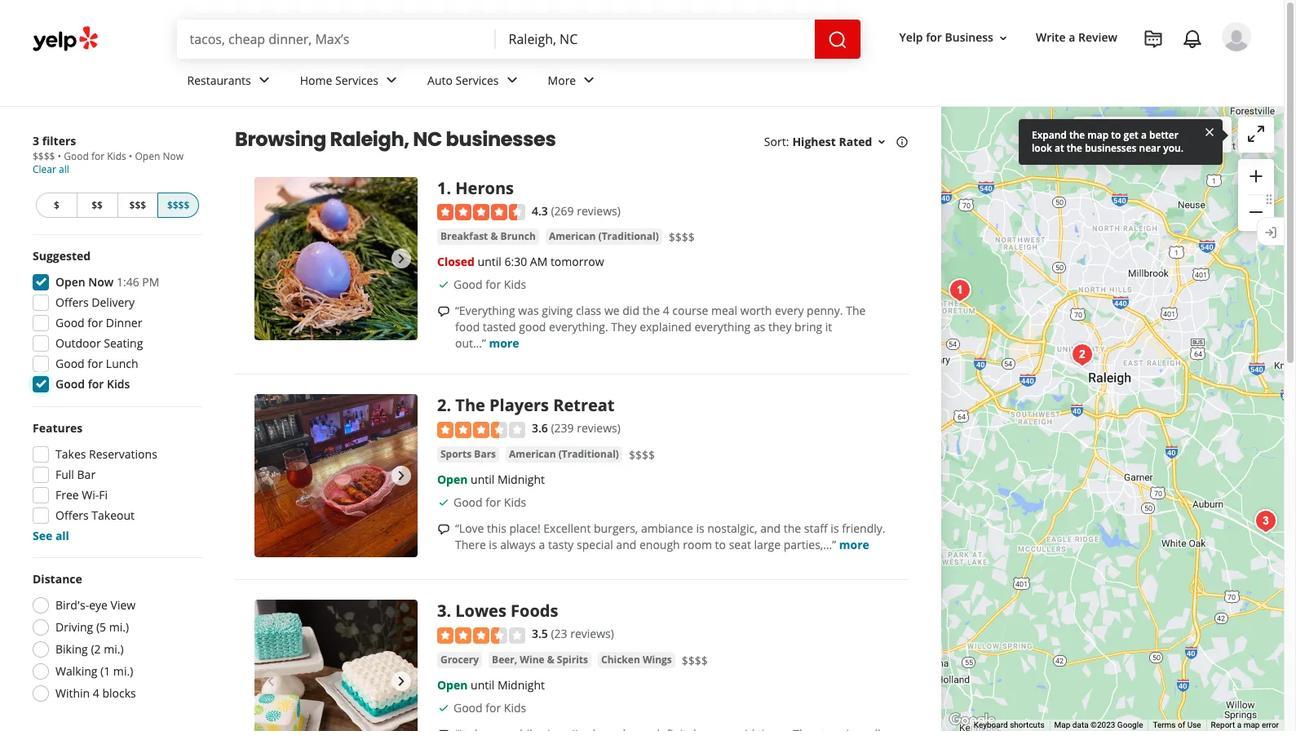 Task type: describe. For each thing, give the bounding box(es) containing it.
(2
[[91, 641, 101, 657]]

for down "offers delivery"
[[88, 315, 103, 331]]

see
[[33, 528, 52, 544]]

map region
[[769, 8, 1297, 731]]

more link for the players retreat
[[840, 537, 870, 552]]

3.6 (239 reviews)
[[532, 421, 621, 436]]

a right report
[[1238, 721, 1242, 730]]

midnight for foods
[[498, 677, 545, 693]]

write a review
[[1036, 30, 1118, 45]]

4.3 (269 reviews)
[[532, 203, 621, 219]]

penny.
[[807, 303, 843, 319]]

"everything was giving class we did the 4 course meal worth every penny. the food tasted good everything. they explained everything as they bring it out…"
[[455, 303, 866, 351]]

american (traditional) link for 2 . the players retreat
[[506, 446, 623, 463]]

1 vertical spatial and
[[616, 537, 637, 552]]

open inside 3 filters $$$$ • good for kids • open now clear all
[[135, 149, 160, 163]]

keyboard shortcuts button
[[974, 720, 1045, 731]]

lowes foods image
[[255, 600, 418, 731]]

24 chevron down v2 image for restaurants
[[254, 71, 274, 90]]

0 horizontal spatial businesses
[[446, 126, 556, 153]]

map
[[1055, 721, 1071, 730]]

write
[[1036, 30, 1066, 45]]

open until midnight for lowes
[[437, 677, 545, 693]]

good for kids inside group
[[55, 376, 130, 392]]

user actions element
[[887, 20, 1275, 121]]

24 chevron down v2 image for more
[[580, 71, 599, 90]]

delivery
[[92, 295, 135, 310]]

staff
[[804, 521, 828, 536]]

every
[[775, 303, 804, 319]]

full bar
[[55, 467, 96, 482]]

previous image for 1
[[261, 249, 281, 268]]

yelp
[[900, 30, 923, 45]]

midnight for players
[[498, 472, 545, 487]]

0 horizontal spatial 4
[[93, 686, 99, 701]]

raleigh,
[[330, 126, 409, 153]]

good down closed
[[454, 277, 483, 292]]

sports
[[441, 447, 472, 461]]

fi
[[99, 487, 108, 503]]

good for kids for 1 . herons
[[454, 277, 527, 292]]

friendly.
[[842, 521, 886, 536]]

view
[[111, 597, 136, 613]]

3 . lowes foods
[[437, 600, 559, 622]]

$$$$ for 1 . herons
[[669, 230, 695, 245]]

open inside group
[[55, 274, 85, 290]]

none field near
[[509, 30, 802, 48]]

shortcuts
[[1010, 721, 1045, 730]]

biking (2 mi.)
[[55, 641, 124, 657]]

to inside expand the map to get a better look at the businesses near you.
[[1112, 128, 1122, 142]]

browsing raleigh, nc businesses
[[235, 126, 556, 153]]

notifications image
[[1183, 29, 1203, 49]]

home
[[300, 72, 332, 88]]

mi.) for driving (5 mi.)
[[109, 619, 129, 635]]

option group containing distance
[[28, 571, 202, 707]]

(239
[[551, 421, 574, 436]]

1:46
[[117, 274, 139, 290]]

report a map error
[[1212, 721, 1280, 730]]

of
[[1178, 721, 1186, 730]]

good down outdoor
[[55, 356, 85, 371]]

sports bars link
[[437, 446, 500, 463]]

previous image for 3
[[261, 672, 281, 692]]

businesses inside expand the map to get a better look at the businesses near you.
[[1086, 141, 1137, 155]]

american for herons
[[549, 230, 596, 244]]

$$$$ for 2 . the players retreat
[[629, 447, 655, 463]]

next image for 1 . herons
[[392, 249, 411, 268]]

restaurants
[[187, 72, 251, 88]]

they
[[611, 319, 637, 335]]

report
[[1212, 721, 1236, 730]]

expand the map to get a better look at the businesses near you. tooltip
[[1019, 119, 1223, 165]]

see all button
[[33, 528, 69, 544]]

place!
[[510, 521, 541, 536]]

free wi-fi
[[55, 487, 108, 503]]

& inside button
[[491, 230, 498, 244]]

search image
[[828, 30, 848, 49]]

class
[[576, 303, 602, 319]]

out…"
[[455, 336, 486, 351]]

(traditional) for 1 . herons
[[599, 230, 659, 244]]

open down sports
[[437, 472, 468, 487]]

zoom in image
[[1247, 166, 1267, 186]]

lunch
[[106, 356, 138, 371]]

0 horizontal spatial herons image
[[255, 177, 418, 340]]

2 • from the left
[[129, 149, 132, 163]]

16 chevron down v2 image for highest rated
[[876, 135, 889, 148]]

good
[[519, 319, 546, 335]]

write a review link
[[1030, 23, 1125, 53]]

food
[[455, 319, 480, 335]]

beer, wine & spirits link
[[489, 652, 592, 668]]

excellent
[[544, 521, 591, 536]]

all inside group
[[55, 528, 69, 544]]

more for 1 . herons
[[489, 336, 519, 351]]

business
[[945, 30, 994, 45]]

16 info v2 image
[[896, 135, 909, 148]]

search
[[1107, 127, 1143, 142]]

. for 1
[[447, 177, 451, 199]]

4.3 star rating image
[[437, 204, 526, 221]]

expand map image
[[1247, 124, 1267, 144]]

auto
[[428, 72, 453, 88]]

slideshow element for 3
[[255, 600, 418, 731]]

home services link
[[287, 59, 415, 106]]

the players retreat image
[[1067, 338, 1099, 371]]

grocery button
[[437, 652, 482, 668]]

until for the
[[471, 472, 495, 487]]

24 chevron down v2 image for auto services
[[502, 71, 522, 90]]

filters
[[42, 133, 76, 149]]

zoom out image
[[1247, 203, 1267, 222]]

full
[[55, 467, 74, 482]]

parties,…"
[[784, 537, 837, 552]]

slideshow element for 2
[[255, 394, 418, 558]]

explained
[[640, 319, 692, 335]]

report a map error link
[[1212, 721, 1280, 730]]

1 horizontal spatial is
[[696, 521, 705, 536]]

services for home services
[[335, 72, 379, 88]]

3.6
[[532, 421, 548, 436]]

reviews) for 2 . the players retreat
[[577, 421, 621, 436]]

seat
[[729, 537, 752, 552]]

chicken wings link
[[598, 652, 676, 668]]

good down good for lunch
[[55, 376, 85, 392]]

kids for 3
[[504, 700, 527, 716]]

all inside 3 filters $$$$ • good for kids • open now clear all
[[59, 162, 69, 176]]

for down beer,
[[486, 700, 501, 716]]

good inside 3 filters $$$$ • good for kids • open now clear all
[[64, 149, 89, 163]]

until for lowes
[[471, 677, 495, 693]]

the inside "everything was giving class we did the 4 course meal worth every penny. the food tasted good everything. they explained everything as they bring it out…"
[[846, 303, 866, 319]]

search as map moves
[[1107, 127, 1222, 142]]

16 checkmark v2 image for 2
[[437, 496, 450, 509]]

chicken wings
[[601, 653, 672, 667]]

tomorrow
[[551, 254, 604, 270]]

you.
[[1164, 141, 1184, 155]]

more link for herons
[[489, 336, 519, 351]]

error
[[1262, 721, 1280, 730]]

always
[[500, 537, 536, 552]]

burgers,
[[594, 521, 638, 536]]

sports bars
[[441, 447, 496, 461]]

herons
[[456, 177, 514, 199]]

everything
[[695, 319, 751, 335]]

takeout
[[92, 508, 135, 523]]

mi.) for walking (1 mi.)
[[113, 663, 133, 679]]

highest rated button
[[793, 134, 889, 149]]

at
[[1055, 141, 1065, 155]]

. for 2
[[447, 394, 451, 417]]

grocery link
[[437, 652, 482, 668]]

2
[[437, 394, 447, 417]]

auto services
[[428, 72, 499, 88]]

they
[[769, 319, 792, 335]]

bar
[[77, 467, 96, 482]]

wi-
[[82, 487, 99, 503]]

wings
[[643, 653, 672, 667]]

& inside button
[[547, 653, 555, 667]]

offers delivery
[[55, 295, 135, 310]]

giving
[[542, 303, 573, 319]]

0 vertical spatial group
[[1239, 159, 1275, 231]]

breakfast & brunch
[[441, 230, 536, 244]]

herons image inside map region
[[944, 274, 977, 306]]

closed
[[437, 254, 475, 270]]

for up "everything
[[486, 277, 501, 292]]

0 vertical spatial and
[[761, 521, 781, 536]]

the inside "everything was giving class we did the 4 course meal worth every penny. the food tasted good everything. they explained everything as they bring it out…"
[[643, 303, 660, 319]]

the players retreat image
[[255, 394, 418, 558]]

0 horizontal spatial the
[[456, 394, 485, 417]]

kids for 1
[[504, 277, 527, 292]]



Task type: vqa. For each thing, say whether or not it's contained in the screenshot.
top TEA
no



Task type: locate. For each thing, give the bounding box(es) containing it.
kids inside 3 filters $$$$ • good for kids • open now clear all
[[107, 149, 126, 163]]

a right the get
[[1142, 128, 1147, 142]]

0 vertical spatial now
[[163, 149, 184, 163]]

2 none field from the left
[[509, 30, 802, 48]]

american (traditional) for 2 . the players retreat
[[509, 447, 619, 461]]

2 offers from the top
[[55, 508, 89, 523]]

0 vertical spatial until
[[478, 254, 502, 270]]

map left moves at the right
[[1160, 127, 1184, 142]]

all right the clear
[[59, 162, 69, 176]]

2 horizontal spatial map
[[1244, 721, 1260, 730]]

for down good for lunch
[[88, 376, 104, 392]]

slideshow element for 1
[[255, 177, 418, 340]]

1 horizontal spatial •
[[129, 149, 132, 163]]

1 16 speech v2 image from the top
[[437, 305, 450, 318]]

2 24 chevron down v2 image from the left
[[502, 71, 522, 90]]

now
[[163, 149, 184, 163], [88, 274, 114, 290]]

0 vertical spatial to
[[1112, 128, 1122, 142]]

american (traditional) button down (239
[[506, 446, 623, 463]]

0 horizontal spatial more
[[489, 336, 519, 351]]

reviews) up spirits
[[571, 626, 614, 642]]

american (traditional) button for 2 . the players retreat
[[506, 446, 623, 463]]

map for error
[[1244, 721, 1260, 730]]

good up the "love
[[454, 494, 483, 510]]

0 vertical spatial as
[[1146, 127, 1157, 142]]

$$$$ up ambiance
[[629, 447, 655, 463]]

1 previous image from the top
[[261, 249, 281, 268]]

and up large at the bottom right
[[761, 521, 781, 536]]

bird's-
[[55, 597, 89, 613]]

4 down walking (1 mi.)
[[93, 686, 99, 701]]

2 vertical spatial group
[[28, 420, 202, 544]]

group containing features
[[28, 420, 202, 544]]

1 next image from the top
[[392, 249, 411, 268]]

1 vertical spatial more
[[840, 537, 870, 552]]

next image
[[392, 672, 411, 692]]

$$
[[92, 198, 103, 212]]

0 vertical spatial american (traditional) link
[[546, 229, 662, 245]]

. for 3
[[447, 600, 451, 622]]

for up this
[[486, 494, 501, 510]]

blocks
[[102, 686, 136, 701]]

0 vertical spatial next image
[[392, 249, 411, 268]]

none field up business categories element
[[509, 30, 802, 48]]

3 left filters
[[33, 133, 39, 149]]

6:30
[[505, 254, 527, 270]]

american (traditional) up "tomorrow"
[[549, 230, 659, 244]]

projects image
[[1144, 29, 1164, 49]]

distance
[[33, 571, 82, 587]]

0 vertical spatial reviews)
[[577, 203, 621, 219]]

0 vertical spatial 16 checkmark v2 image
[[437, 278, 450, 292]]

next image
[[392, 249, 411, 268], [392, 466, 411, 486]]

&
[[491, 230, 498, 244], [547, 653, 555, 667]]

mi.) right (5
[[109, 619, 129, 635]]

driving (5 mi.)
[[55, 619, 129, 635]]

services for auto services
[[456, 72, 499, 88]]

for
[[926, 30, 942, 45], [91, 149, 105, 163], [486, 277, 501, 292], [88, 315, 103, 331], [88, 356, 103, 371], [88, 376, 104, 392], [486, 494, 501, 510], [486, 700, 501, 716]]

good for kids up "everything
[[454, 277, 527, 292]]

bring
[[795, 319, 823, 335]]

0 vertical spatial previous image
[[261, 249, 281, 268]]

1 • from the left
[[58, 149, 61, 163]]

1 vertical spatial offers
[[55, 508, 89, 523]]

1 vertical spatial to
[[715, 537, 726, 552]]

• up $$$ button
[[129, 149, 132, 163]]

16 chevron down v2 image for yelp for business
[[997, 32, 1010, 45]]

clear all link
[[33, 162, 69, 176]]

american (traditional) link
[[546, 229, 662, 245], [506, 446, 623, 463]]

2 horizontal spatial 24 chevron down v2 image
[[580, 71, 599, 90]]

room
[[683, 537, 712, 552]]

1 horizontal spatial businesses
[[1086, 141, 1137, 155]]

1 horizontal spatial to
[[1112, 128, 1122, 142]]

3 slideshow element from the top
[[255, 600, 418, 731]]

is
[[696, 521, 705, 536], [831, 521, 839, 536], [489, 537, 497, 552]]

now inside group
[[88, 274, 114, 290]]

1 vertical spatial mi.)
[[104, 641, 124, 657]]

free
[[55, 487, 79, 503]]

see all
[[33, 528, 69, 544]]

0 horizontal spatial 16 chevron down v2 image
[[876, 135, 889, 148]]

now up "offers delivery"
[[88, 274, 114, 290]]

a left tasty
[[539, 537, 545, 552]]

1 vertical spatial 4
[[93, 686, 99, 701]]

1 vertical spatial group
[[28, 248, 202, 397]]

good right 16 checkmark v2 icon at the bottom
[[454, 700, 483, 716]]

3 24 chevron down v2 image from the left
[[580, 71, 599, 90]]

is right staff
[[831, 521, 839, 536]]

2 midnight from the top
[[498, 677, 545, 693]]

beer, wine & spirits
[[492, 653, 588, 667]]

16 checkmark v2 image down sports
[[437, 496, 450, 509]]

1 vertical spatial now
[[88, 274, 114, 290]]

0 horizontal spatial map
[[1088, 128, 1109, 142]]

1 vertical spatial american
[[509, 447, 556, 461]]

1 horizontal spatial 4
[[663, 303, 670, 319]]

$$$
[[129, 198, 146, 212]]

1 horizontal spatial none field
[[509, 30, 802, 48]]

open now 1:46 pm
[[55, 274, 159, 290]]

24 chevron down v2 image right more
[[580, 71, 599, 90]]

kids down the lunch
[[107, 376, 130, 392]]

players
[[490, 394, 549, 417]]

0 horizontal spatial services
[[335, 72, 379, 88]]

to left seat
[[715, 537, 726, 552]]

now up $$$$ button
[[163, 149, 184, 163]]

2 16 speech v2 image from the top
[[437, 523, 450, 536]]

1 vertical spatial all
[[55, 528, 69, 544]]

1 vertical spatial midnight
[[498, 677, 545, 693]]

1 horizontal spatial more
[[840, 537, 870, 552]]

2 vertical spatial mi.)
[[113, 663, 133, 679]]

more
[[489, 336, 519, 351], [840, 537, 870, 552]]

16 checkmark v2 image
[[437, 278, 450, 292], [437, 496, 450, 509]]

4 inside "everything was giving class we did the 4 course meal worth every penny. the food tasted good everything. they explained everything as they bring it out…"
[[663, 303, 670, 319]]

good for kids right 16 checkmark v2 icon at the bottom
[[454, 700, 527, 716]]

offers for offers takeout
[[55, 508, 89, 523]]

review
[[1079, 30, 1118, 45]]

get
[[1124, 128, 1139, 142]]

and down the burgers,
[[616, 537, 637, 552]]

american (traditional) link up "tomorrow"
[[546, 229, 662, 245]]

group
[[1239, 159, 1275, 231], [28, 248, 202, 397], [28, 420, 202, 544]]

eye
[[89, 597, 108, 613]]

offers takeout
[[55, 508, 135, 523]]

& right wine
[[547, 653, 555, 667]]

2 vertical spatial until
[[471, 677, 495, 693]]

reviews) for 3 . lowes foods
[[571, 626, 614, 642]]

0 vertical spatial all
[[59, 162, 69, 176]]

data
[[1073, 721, 1089, 730]]

0 vertical spatial &
[[491, 230, 498, 244]]

is down this
[[489, 537, 497, 552]]

3 . from the top
[[447, 600, 451, 622]]

for right clear all link
[[91, 149, 105, 163]]

american (traditional) down (239
[[509, 447, 619, 461]]

0 vertical spatial mi.)
[[109, 619, 129, 635]]

1 vertical spatial slideshow element
[[255, 394, 418, 558]]

0 vertical spatial offers
[[55, 295, 89, 310]]

0 vertical spatial (traditional)
[[599, 230, 659, 244]]

1 horizontal spatial 3
[[437, 600, 447, 622]]

businesses up herons at the top of the page
[[446, 126, 556, 153]]

2 previous image from the top
[[261, 672, 281, 692]]

None search field
[[177, 20, 864, 59]]

3.6 star rating image
[[437, 422, 526, 438]]

0 vertical spatial more
[[489, 336, 519, 351]]

1 none field from the left
[[190, 30, 483, 48]]

tasty
[[548, 537, 574, 552]]

kids inside group
[[107, 376, 130, 392]]

mi.) right (1
[[113, 663, 133, 679]]

16 checkmark v2 image
[[437, 701, 450, 715]]

kids down 6:30
[[504, 277, 527, 292]]

0 horizontal spatial none field
[[190, 30, 483, 48]]

keyboard shortcuts
[[974, 721, 1045, 730]]

. left lowes
[[447, 600, 451, 622]]

reviews) for 1 . herons
[[577, 203, 621, 219]]

1 16 checkmark v2 image from the top
[[437, 278, 450, 292]]

$$$$ inside button
[[167, 198, 190, 212]]

$$$$ button
[[158, 193, 199, 218]]

1 24 chevron down v2 image from the left
[[254, 71, 274, 90]]

16 chevron down v2 image
[[997, 32, 1010, 45], [876, 135, 889, 148]]

2 vertical spatial slideshow element
[[255, 600, 418, 731]]

american (traditional) button up "tomorrow"
[[546, 229, 662, 245]]

0 vertical spatial 16 speech v2 image
[[437, 305, 450, 318]]

24 chevron down v2 image right restaurants
[[254, 71, 274, 90]]

previous image
[[261, 466, 281, 486]]

3 filters $$$$ • good for kids • open now clear all
[[33, 133, 184, 176]]

3 for 3 . lowes foods
[[437, 600, 447, 622]]

2 vertical spatial .
[[447, 600, 451, 622]]

16 chevron down v2 image left 16 info v2 icon
[[876, 135, 889, 148]]

until down 'bars'
[[471, 472, 495, 487]]

map for moves
[[1160, 127, 1184, 142]]

1 vertical spatial american (traditional)
[[509, 447, 619, 461]]

american
[[549, 230, 596, 244], [509, 447, 556, 461]]

0 horizontal spatial is
[[489, 537, 497, 552]]

0 vertical spatial 16 chevron down v2 image
[[997, 32, 1010, 45]]

1 vertical spatial next image
[[392, 466, 411, 486]]

enough
[[640, 537, 680, 552]]

3.5 star rating image
[[437, 627, 526, 644]]

0 horizontal spatial more link
[[489, 336, 519, 351]]

kids up place!
[[504, 494, 527, 510]]

3.5
[[532, 626, 548, 642]]

3.5 (23 reviews)
[[532, 626, 614, 642]]

previous image
[[261, 249, 281, 268], [261, 672, 281, 692]]

nostalgic,
[[708, 521, 758, 536]]

good for kids down good for lunch
[[55, 376, 130, 392]]

3 left lowes
[[437, 600, 447, 622]]

1 vertical spatial 3
[[437, 600, 447, 622]]

meal
[[712, 303, 738, 319]]

for inside 3 filters $$$$ • good for kids • open now clear all
[[91, 149, 105, 163]]

good down filters
[[64, 149, 89, 163]]

none field up home services
[[190, 30, 483, 48]]

the up 3.6 star rating image
[[456, 394, 485, 417]]

24 chevron down v2 image inside restaurants link
[[254, 71, 274, 90]]

0 horizontal spatial to
[[715, 537, 726, 552]]

1
[[437, 177, 447, 199]]

16 chevron down v2 image inside yelp for business button
[[997, 32, 1010, 45]]

american (traditional) for 1 . herons
[[549, 230, 659, 244]]

kids down beer,
[[504, 700, 527, 716]]

"everything
[[455, 303, 515, 319]]

breakfast
[[441, 230, 488, 244]]

map left error
[[1244, 721, 1260, 730]]

next image for 2 . the players retreat
[[392, 466, 411, 486]]

herons link
[[456, 177, 514, 199]]

Near text field
[[509, 30, 802, 48]]

(1
[[100, 663, 110, 679]]

for inside button
[[926, 30, 942, 45]]

1 horizontal spatial services
[[456, 72, 499, 88]]

open until midnight for the
[[437, 472, 545, 487]]

as right the get
[[1146, 127, 1157, 142]]

"love this place! excellent burgers, ambiance is nostalgic, and the staff is friendly. there is always a tasty special and enough room to seat large parties,…"
[[455, 521, 886, 552]]

0 vertical spatial midnight
[[498, 472, 545, 487]]

sort:
[[765, 134, 789, 149]]

close image
[[1204, 125, 1217, 139]]

group containing suggested
[[28, 248, 202, 397]]

kids up '$$' button
[[107, 149, 126, 163]]

1 horizontal spatial 24 chevron down v2 image
[[502, 71, 522, 90]]

2 vertical spatial reviews)
[[571, 626, 614, 642]]

mi.) right (2
[[104, 641, 124, 657]]

services right auto
[[456, 72, 499, 88]]

0 horizontal spatial •
[[58, 149, 61, 163]]

expand the map to get a better look at the businesses near you.
[[1032, 128, 1184, 155]]

16 chevron down v2 image right business
[[997, 32, 1010, 45]]

reservations
[[89, 446, 157, 462]]

1 vertical spatial more link
[[840, 537, 870, 552]]

0 horizontal spatial as
[[754, 319, 766, 335]]

1 horizontal spatial 16 chevron down v2 image
[[997, 32, 1010, 45]]

better
[[1150, 128, 1179, 142]]

0 vertical spatial .
[[447, 177, 451, 199]]

1 vertical spatial &
[[547, 653, 555, 667]]

& left 'brunch'
[[491, 230, 498, 244]]

now inside 3 filters $$$$ • good for kids • open now clear all
[[163, 149, 184, 163]]

kids for 2
[[504, 494, 527, 510]]

a right write in the top right of the page
[[1069, 30, 1076, 45]]

offers up good for dinner
[[55, 295, 89, 310]]

terms of use link
[[1153, 721, 1202, 730]]

0 vertical spatial the
[[846, 303, 866, 319]]

1 horizontal spatial map
[[1160, 127, 1184, 142]]

1 vertical spatial the
[[456, 394, 485, 417]]

cj b. image
[[1222, 22, 1252, 51]]

more for 2 . the players retreat
[[840, 537, 870, 552]]

was
[[518, 303, 539, 319]]

good for kids up this
[[454, 494, 527, 510]]

grocery
[[441, 653, 479, 667]]

all right 'see'
[[55, 528, 69, 544]]

is up room
[[696, 521, 705, 536]]

1 vertical spatial 16 speech v2 image
[[437, 523, 450, 536]]

reviews) down retreat
[[577, 421, 621, 436]]

1 horizontal spatial as
[[1146, 127, 1157, 142]]

keyboard
[[974, 721, 1008, 730]]

3 for 3 filters $$$$ • good for kids • open now clear all
[[33, 133, 39, 149]]

open up 16 checkmark v2 icon at the bottom
[[437, 677, 468, 693]]

yelp for business button
[[893, 23, 1017, 53]]

2 open until midnight from the top
[[437, 677, 545, 693]]

terms
[[1153, 721, 1176, 730]]

american (traditional) link for 1 . herons
[[546, 229, 662, 245]]

open down suggested
[[55, 274, 85, 290]]

0 horizontal spatial &
[[491, 230, 498, 244]]

1 vertical spatial american (traditional) link
[[506, 446, 623, 463]]

more down tasted
[[489, 336, 519, 351]]

3 inside 3 filters $$$$ • good for kids • open now clear all
[[33, 133, 39, 149]]

wine
[[520, 653, 545, 667]]

$$$$ right the $$$
[[167, 198, 190, 212]]

$$$$ inside 3 filters $$$$ • good for kids • open now clear all
[[33, 149, 55, 163]]

herons image
[[255, 177, 418, 340], [944, 274, 977, 306]]

. left herons at the top of the page
[[447, 177, 451, 199]]

1 vertical spatial 16 checkmark v2 image
[[437, 496, 450, 509]]

until down beer,
[[471, 677, 495, 693]]

chicken wings button
[[598, 652, 676, 668]]

$$$$ down filters
[[33, 149, 55, 163]]

a inside expand the map to get a better look at the businesses near you.
[[1142, 128, 1147, 142]]

Find text field
[[190, 30, 483, 48]]

1 horizontal spatial more link
[[840, 537, 870, 552]]

0 vertical spatial 4
[[663, 303, 670, 319]]

am
[[530, 254, 548, 270]]

good for kids for 2 . the players retreat
[[454, 494, 527, 510]]

the
[[846, 303, 866, 319], [456, 394, 485, 417]]

(5
[[96, 619, 106, 635]]

1 horizontal spatial now
[[163, 149, 184, 163]]

auto services link
[[415, 59, 535, 106]]

1 slideshow element from the top
[[255, 177, 418, 340]]

16 speech v2 image
[[437, 305, 450, 318], [437, 523, 450, 536], [437, 728, 450, 731]]

home services
[[300, 72, 379, 88]]

kids
[[107, 149, 126, 163], [504, 277, 527, 292], [107, 376, 130, 392], [504, 494, 527, 510], [504, 700, 527, 716]]

16 speech v2 image for players
[[437, 523, 450, 536]]

brunch
[[501, 230, 536, 244]]

1 vertical spatial open until midnight
[[437, 677, 545, 693]]

map for to
[[1088, 128, 1109, 142]]

1 vertical spatial until
[[471, 472, 495, 487]]

16 checkmark v2 image for 1
[[437, 278, 450, 292]]

16 checkmark v2 image down closed
[[437, 278, 450, 292]]

businesses
[[446, 126, 556, 153], [1086, 141, 1137, 155]]

businesses left near
[[1086, 141, 1137, 155]]

16 speech v2 image left "everything
[[437, 305, 450, 318]]

yelp for business
[[900, 30, 994, 45]]

map inside expand the map to get a better look at the businesses near you.
[[1088, 128, 1109, 142]]

none field find
[[190, 30, 483, 48]]

american up "tomorrow"
[[549, 230, 596, 244]]

beer,
[[492, 653, 518, 667]]

2 vertical spatial 16 speech v2 image
[[437, 728, 450, 731]]

None field
[[190, 30, 483, 48], [509, 30, 802, 48]]

american (traditional)
[[549, 230, 659, 244], [509, 447, 619, 461]]

$$$$ for 3 . lowes foods
[[682, 653, 708, 668]]

0 horizontal spatial now
[[88, 274, 114, 290]]

1 services from the left
[[335, 72, 379, 88]]

seating
[[104, 335, 143, 351]]

the right the penny.
[[846, 303, 866, 319]]

american (traditional) link down (239
[[506, 446, 623, 463]]

more down friendly.
[[840, 537, 870, 552]]

0 vertical spatial american
[[549, 230, 596, 244]]

0 horizontal spatial 24 chevron down v2 image
[[254, 71, 274, 90]]

nc
[[413, 126, 442, 153]]

closed until 6:30 am tomorrow
[[437, 254, 604, 270]]

1 vertical spatial (traditional)
[[559, 447, 619, 461]]

24 chevron down v2 image inside the 'auto services' link
[[502, 71, 522, 90]]

2 next image from the top
[[392, 466, 411, 486]]

map left the get
[[1088, 128, 1109, 142]]

american for the
[[509, 447, 556, 461]]

special
[[577, 537, 613, 552]]

open up the $$$
[[135, 149, 160, 163]]

a inside "love this place! excellent burgers, ambiance is nostalgic, and the staff is friendly. there is always a tasty special and enough room to seat large parties,…"
[[539, 537, 545, 552]]

as inside "everything was giving class we did the 4 course meal worth every penny. the food tasted good everything. they explained everything as they bring it out…"
[[754, 319, 766, 335]]

within
[[55, 686, 90, 701]]

more link down tasted
[[489, 336, 519, 351]]

1 offers from the top
[[55, 295, 89, 310]]

offers for offers delivery
[[55, 295, 89, 310]]

1 vertical spatial .
[[447, 394, 451, 417]]

1 midnight from the top
[[498, 472, 545, 487]]

good for kids for 3 . lowes foods
[[454, 700, 527, 716]]

2 services from the left
[[456, 72, 499, 88]]

0 vertical spatial slideshow element
[[255, 177, 418, 340]]

to
[[1112, 128, 1122, 142], [715, 537, 726, 552]]

google image
[[946, 710, 1000, 731]]

2 slideshow element from the top
[[255, 394, 418, 558]]

did
[[623, 303, 640, 319]]

american down 3.6 at left
[[509, 447, 556, 461]]

option group
[[28, 571, 202, 707]]

more link
[[535, 59, 612, 106]]

16 chevron down v2 image inside highest rated popup button
[[876, 135, 889, 148]]

as down worth
[[754, 319, 766, 335]]

2 horizontal spatial is
[[831, 521, 839, 536]]

1 vertical spatial as
[[754, 319, 766, 335]]

there
[[455, 537, 486, 552]]

for down outdoor seating
[[88, 356, 103, 371]]

mi.) for biking (2 mi.)
[[104, 641, 124, 657]]

more link down friendly.
[[840, 537, 870, 552]]

midnight
[[498, 472, 545, 487], [498, 677, 545, 693]]

3 16 speech v2 image from the top
[[437, 728, 450, 731]]

we
[[605, 303, 620, 319]]

until down breakfast & brunch button
[[478, 254, 502, 270]]

sports bars button
[[437, 446, 500, 463]]

services
[[335, 72, 379, 88], [456, 72, 499, 88]]

for right yelp
[[926, 30, 942, 45]]

1 vertical spatial previous image
[[261, 672, 281, 692]]

american (traditional) button for 1 . herons
[[546, 229, 662, 245]]

16 speech v2 image for foods
[[437, 728, 450, 731]]

the inside "love this place! excellent burgers, ambiance is nostalgic, and the staff is friendly. there is always a tasty special and enough room to seat large parties,…"
[[784, 521, 802, 536]]

24 chevron down v2 image right auto services
[[502, 71, 522, 90]]

16 speech v2 image down 16 checkmark v2 icon at the bottom
[[437, 728, 450, 731]]

until for herons
[[478, 254, 502, 270]]

24 chevron down v2 image inside more link
[[580, 71, 599, 90]]

driving
[[55, 619, 93, 635]]

16 speech v2 image left the "love
[[437, 523, 450, 536]]

lowes foods link
[[456, 600, 559, 622]]

1 vertical spatial american (traditional) button
[[506, 446, 623, 463]]

slideshow element
[[255, 177, 418, 340], [255, 394, 418, 558], [255, 600, 418, 731]]

1 open until midnight from the top
[[437, 472, 545, 487]]

reviews) right (269 in the top of the page
[[577, 203, 621, 219]]

map
[[1160, 127, 1184, 142], [1088, 128, 1109, 142], [1244, 721, 1260, 730]]

to inside "love this place! excellent burgers, ambiance is nostalgic, and the staff is friendly. there is always a tasty special and enough room to seat large parties,…"
[[715, 537, 726, 552]]

1 horizontal spatial and
[[761, 521, 781, 536]]

offers down free
[[55, 508, 89, 523]]

1 vertical spatial 16 chevron down v2 image
[[876, 135, 889, 148]]

1 vertical spatial reviews)
[[577, 421, 621, 436]]

tasted
[[483, 319, 516, 335]]

1 horizontal spatial the
[[846, 303, 866, 319]]

lowes foods image
[[1250, 505, 1283, 537]]

good up outdoor
[[55, 315, 85, 331]]

clear
[[33, 162, 56, 176]]

(traditional) for 2 . the players retreat
[[559, 447, 619, 461]]

1 . from the top
[[447, 177, 451, 199]]

services left 24 chevron down v2 image on the top left of page
[[335, 72, 379, 88]]

business categories element
[[174, 59, 1252, 106]]

1 horizontal spatial herons image
[[944, 274, 977, 306]]

2 . from the top
[[447, 394, 451, 417]]

24 chevron down v2 image
[[382, 71, 402, 90]]

24 chevron down v2 image
[[254, 71, 274, 90], [502, 71, 522, 90], [580, 71, 599, 90]]

• down filters
[[58, 149, 61, 163]]

2 16 checkmark v2 image from the top
[[437, 496, 450, 509]]

(traditional) up "tomorrow"
[[599, 230, 659, 244]]



